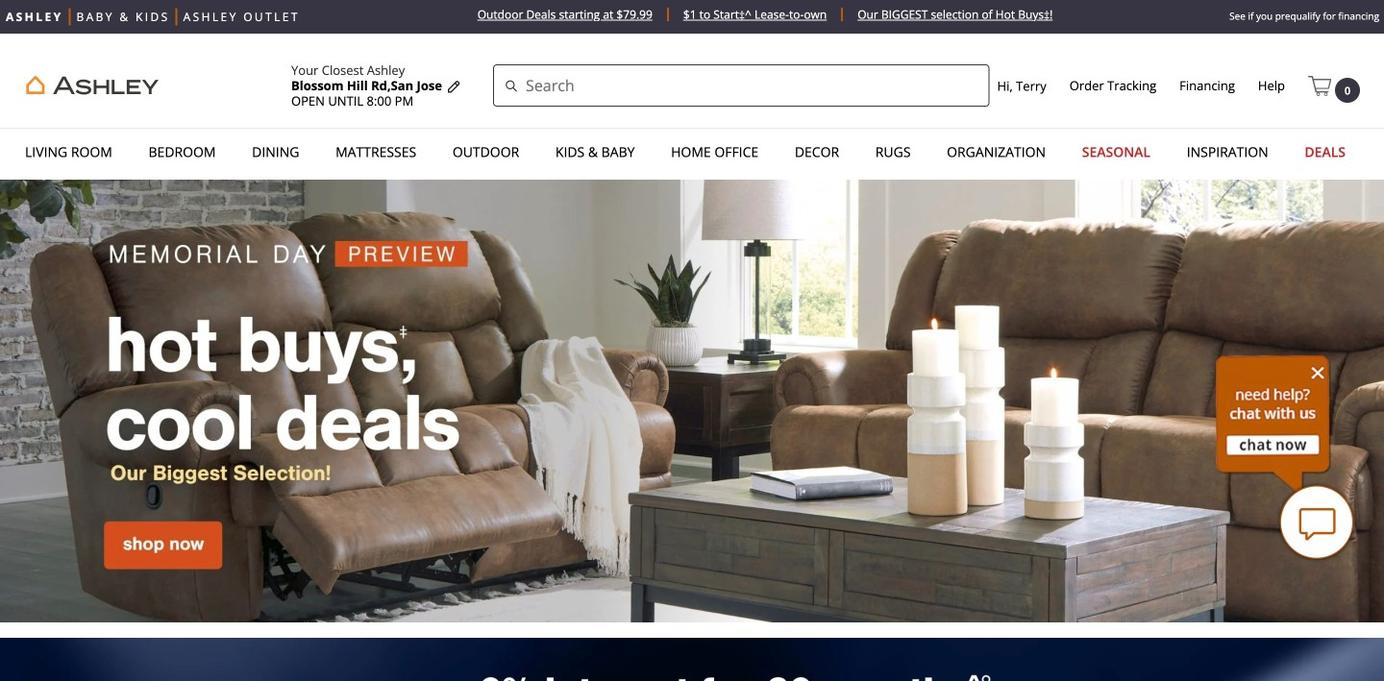 Task type: describe. For each thing, give the bounding box(es) containing it.
ashley image
[[19, 73, 166, 98]]

memorial day sale image
[[0, 180, 1384, 623]]

dialogue message for liveperson image
[[1216, 355, 1331, 494]]

change location image
[[446, 79, 461, 95]]



Task type: vqa. For each thing, say whether or not it's contained in the screenshot.
THE MOST RECENT option
no



Task type: locate. For each thing, give the bounding box(es) containing it.
chat bubble mobile view image
[[1278, 484, 1355, 561]]

banner
[[0, 34, 1384, 175]]

main content
[[0, 180, 1384, 681]]

see if you prequalify image
[[0, 638, 1384, 681]]

search image
[[505, 78, 518, 97]]

None search field
[[493, 64, 990, 107]]



